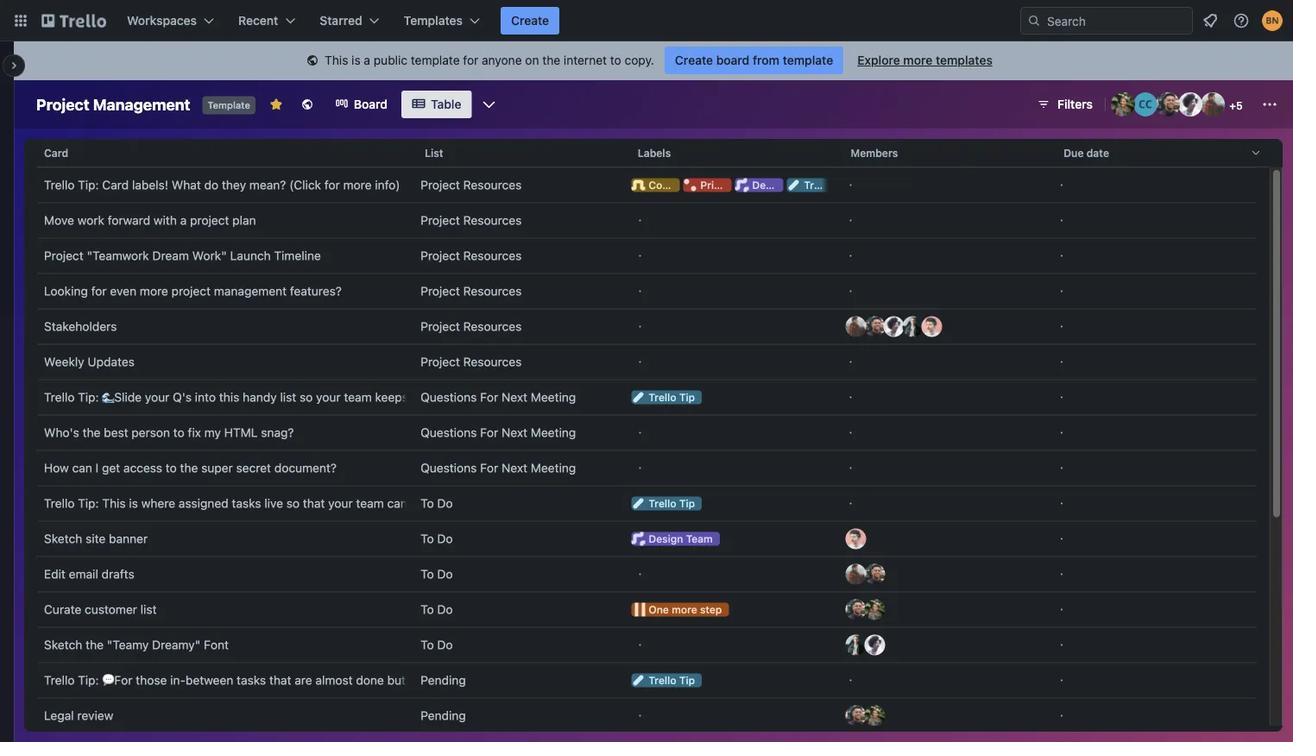Task type: describe. For each thing, give the bounding box(es) containing it.
email
[[69, 567, 98, 582]]

Board name text field
[[28, 91, 199, 118]]

this is a public template for anyone on the internet to copy.
[[325, 53, 655, 67]]

and
[[565, 497, 585, 511]]

drafts
[[102, 567, 134, 582]]

+
[[1230, 99, 1237, 111]]

live
[[265, 497, 283, 511]]

project resources for weekly updates
[[421, 355, 522, 369]]

trello tip: 💬for those in-between tasks that are almost done but also awaiting one last step.
[[44, 674, 559, 688]]

2 template from the left
[[783, 53, 834, 67]]

questions for so
[[421, 390, 477, 405]]

it's
[[622, 497, 639, 511]]

assigned
[[179, 497, 229, 511]]

how can i get access to the super secret document? link
[[44, 451, 407, 486]]

1 vertical spatial chris (chris42642663) image
[[846, 600, 867, 620]]

stakeholders
[[44, 320, 117, 334]]

one
[[649, 604, 669, 616]]

table containing trello tip: card labels! what do they mean? (click for more info)
[[24, 132, 1283, 743]]

explore more templates link
[[847, 47, 1003, 74]]

design for color: purple, title: "design team" element inside the 'design team' button
[[649, 533, 683, 545]]

color: red, title: "priority" element
[[683, 178, 737, 192]]

row containing edit email drafts
[[37, 557, 1257, 592]]

one more step button
[[625, 593, 836, 627]]

font
[[204, 638, 229, 652]]

secret
[[236, 461, 271, 475]]

"teamy
[[107, 638, 149, 652]]

0 vertical spatial janelle (janelle549) image
[[884, 317, 905, 337]]

1 horizontal spatial todd (todd05497623) image
[[922, 317, 943, 337]]

row containing trello tip: this is where assigned tasks live so that your team can see who's working on what and when it's due.
[[37, 486, 1257, 522]]

priority
[[701, 179, 737, 191]]

do
[[204, 178, 219, 192]]

list button
[[418, 132, 631, 174]]

the left super
[[180, 461, 198, 475]]

plan
[[233, 213, 256, 228]]

row containing legal review
[[37, 699, 1257, 734]]

to for edit email drafts
[[421, 567, 434, 582]]

more right explore
[[904, 53, 933, 67]]

templates
[[404, 13, 463, 28]]

this inside 'link'
[[102, 497, 126, 511]]

project resources inside cell
[[421, 178, 522, 192]]

last
[[508, 674, 528, 688]]

internet
[[564, 53, 607, 67]]

color: sky, title: "trello tip" element for trello tip: this is where assigned tasks live so that your team can see who's working on what and when it's due.
[[632, 497, 702, 511]]

resources inside cell
[[463, 178, 522, 192]]

project resources for move work forward with a project plan
[[421, 213, 522, 228]]

dreamy"
[[152, 638, 201, 652]]

do for curate customer list
[[437, 603, 453, 617]]

site
[[86, 532, 106, 546]]

trello tip for trello tip: 💬for those in-between tasks that are almost done but also awaiting one last step.
[[649, 675, 695, 687]]

0 horizontal spatial todd (todd05497623) image
[[846, 529, 867, 550]]

snag?
[[261, 426, 294, 440]]

anyone
[[482, 53, 522, 67]]

more inside button
[[672, 604, 698, 616]]

work"
[[192, 249, 227, 263]]

resources for looking for even more project management features?
[[463, 284, 522, 298]]

row containing sketch the "teamy dreamy" font
[[37, 628, 1257, 663]]

stephen (stephen11674280) image
[[846, 635, 867, 656]]

project resources cell
[[414, 168, 625, 203]]

copy request
[[649, 179, 719, 191]]

to do for curate customer list
[[421, 603, 453, 617]]

tip for trello tip: 🌊slide your q's into this handy list so your team keeps on flowing.
[[680, 392, 695, 404]]

project "teamwork dream work" launch timeline link
[[44, 239, 407, 273]]

1 vertical spatial chris (chris42642663) image
[[865, 317, 886, 337]]

0 vertical spatial chris (chris42642663) image
[[1156, 92, 1181, 117]]

public
[[374, 53, 408, 67]]

trello tip: card labels! what do they mean? (click for more info) link
[[44, 168, 407, 203]]

0 vertical spatial color: purple, title: "design team" element
[[735, 178, 817, 192]]

but
[[387, 674, 406, 688]]

0 vertical spatial design team
[[753, 179, 817, 191]]

workspaces
[[127, 13, 197, 28]]

row containing move work forward with a project plan
[[37, 203, 1257, 238]]

do for trello tip: this is where assigned tasks live so that your team can see who's working on what and when it's due.
[[437, 497, 453, 511]]

do for sketch the "teamy dreamy" font
[[437, 638, 453, 652]]

project resources for looking for even more project management features?
[[421, 284, 522, 298]]

1 horizontal spatial this
[[325, 53, 348, 67]]

who's the best person to fix my html snag? link
[[44, 416, 407, 450]]

project management
[[36, 95, 190, 114]]

handy
[[243, 390, 277, 405]]

filters
[[1058, 97, 1093, 111]]

get
[[102, 461, 120, 475]]

who's
[[434, 497, 467, 511]]

how can i get access to the super secret document?
[[44, 461, 337, 475]]

what
[[172, 178, 201, 192]]

0 vertical spatial so
[[300, 390, 313, 405]]

the left the best on the bottom
[[83, 426, 101, 440]]

next for so
[[502, 390, 528, 405]]

2 questions for next meeting from the top
[[421, 426, 576, 440]]

looking
[[44, 284, 88, 298]]

"teamwork
[[87, 249, 149, 263]]

legal review
[[44, 709, 113, 723]]

star or unstar board image
[[269, 98, 283, 111]]

are
[[295, 674, 312, 688]]

trello tip button for trello tip: 💬for those in-between tasks that are almost done but also awaiting one last step.
[[625, 664, 836, 698]]

questions for next meeting for so
[[421, 390, 576, 405]]

0 vertical spatial chris (chris42642663) image
[[865, 564, 886, 585]]

even
[[110, 284, 137, 298]]

sketch the "teamy dreamy" font
[[44, 638, 229, 652]]

color: orange, title: "one more step" element
[[632, 603, 729, 617]]

who's the best person to fix my html snag?
[[44, 426, 294, 440]]

trello tip for trello tip: 🌊slide your q's into this handy list so your team keeps on flowing.
[[649, 392, 695, 404]]

where
[[141, 497, 175, 511]]

flowing.
[[429, 390, 472, 405]]

team inside button
[[686, 533, 713, 545]]

1 vertical spatial to
[[173, 426, 185, 440]]

2 questions from the top
[[421, 426, 477, 440]]

management
[[93, 95, 190, 114]]

project inside cell
[[421, 178, 460, 192]]

workspaces button
[[117, 7, 225, 35]]

looking for even more project management features? link
[[44, 274, 407, 309]]

board
[[717, 53, 750, 67]]

color: sky, title: "trello tip" element for trello tip: 🌊slide your q's into this handy list so your team keeps on flowing.
[[632, 391, 702, 405]]

search image
[[1028, 14, 1041, 28]]

the left "teamy
[[86, 638, 104, 652]]

1 template from the left
[[411, 53, 460, 67]]

project inside text field
[[36, 95, 89, 114]]

i
[[96, 461, 99, 475]]

with
[[154, 213, 177, 228]]

on inside 'link'
[[517, 497, 531, 511]]

for for so
[[480, 390, 499, 405]]

templates button
[[394, 7, 491, 35]]

show menu image
[[1262, 96, 1279, 113]]

due date
[[1064, 147, 1110, 159]]

access
[[123, 461, 162, 475]]

sm image
[[304, 53, 321, 70]]

1 vertical spatial list
[[141, 603, 157, 617]]

0 vertical spatial brooke (brooke94205718) image
[[1111, 92, 1136, 117]]

trello tip button for trello tip: this is where assigned tasks live so that your team can see who's working on what and when it's due.
[[625, 487, 836, 521]]

looking for even more project management features?
[[44, 284, 342, 298]]

javier (javier85303346) image for resources
[[846, 317, 867, 337]]

when
[[589, 497, 619, 511]]

edit
[[44, 567, 66, 582]]

trello tip: this is where assigned tasks live so that your team can see who's working on what and when it's due. link
[[44, 487, 666, 521]]

1 vertical spatial project
[[172, 284, 211, 298]]

1 vertical spatial on
[[412, 390, 426, 405]]

banner
[[109, 532, 148, 546]]

keeps
[[375, 390, 408, 405]]

color: purple, title: "design team" element inside 'design team' button
[[632, 532, 720, 546]]

features?
[[290, 284, 342, 298]]

team for keeps
[[344, 390, 372, 405]]

javier (javier85303346) image for do
[[846, 564, 867, 585]]

fix
[[188, 426, 201, 440]]

create board from template
[[675, 53, 834, 67]]

row containing looking for even more project management features?
[[37, 274, 1257, 309]]

open information menu image
[[1233, 12, 1250, 29]]

weekly updates link
[[44, 345, 407, 380]]

how
[[44, 461, 69, 475]]

row containing trello tip: 🌊slide your q's into this handy list so your team keeps on flowing.
[[37, 380, 1257, 415]]

trello tip: 💬for those in-between tasks that are almost done but also awaiting one last step. link
[[44, 664, 559, 698]]

due.
[[642, 497, 666, 511]]

2 for from the top
[[480, 426, 499, 440]]

can inside 'link'
[[387, 497, 407, 511]]

to do for edit email drafts
[[421, 567, 453, 582]]

2 vertical spatial to
[[166, 461, 177, 475]]

labels!
[[132, 178, 168, 192]]

person
[[132, 426, 170, 440]]

trello tip: 🌊slide your q's into this handy list so your team keeps on flowing. link
[[44, 380, 472, 415]]

forward
[[108, 213, 150, 228]]

my
[[204, 426, 221, 440]]



Task type: locate. For each thing, give the bounding box(es) containing it.
0 horizontal spatial is
[[129, 497, 138, 511]]

also
[[409, 674, 432, 688]]

trello tip: card labels! what do they mean? (click for more info)
[[44, 178, 400, 192]]

1 vertical spatial javier (javier85303346) image
[[846, 317, 867, 337]]

row containing weekly updates
[[37, 345, 1257, 380]]

1 vertical spatial this
[[102, 497, 126, 511]]

0 vertical spatial this
[[325, 53, 348, 67]]

resources for weekly updates
[[463, 355, 522, 369]]

javier (javier85303346) image up stephen (stephen11674280) image
[[846, 564, 867, 585]]

trello inside 'link'
[[44, 497, 75, 511]]

0 vertical spatial team
[[790, 179, 817, 191]]

1 vertical spatial team
[[686, 533, 713, 545]]

on right anyone
[[525, 53, 539, 67]]

from
[[753, 53, 780, 67]]

design team button
[[625, 522, 836, 557]]

1 horizontal spatial design
[[753, 179, 787, 191]]

1 horizontal spatial brooke (brooke94205718) image
[[1111, 92, 1136, 117]]

done
[[356, 674, 384, 688]]

1 horizontal spatial can
[[387, 497, 407, 511]]

1 horizontal spatial card
[[102, 178, 129, 192]]

sketch left site
[[44, 532, 82, 546]]

management
[[214, 284, 287, 298]]

💬for
[[102, 674, 133, 688]]

questions for next meeting for document?
[[421, 461, 576, 475]]

1 do from the top
[[437, 497, 453, 511]]

1 horizontal spatial a
[[364, 53, 371, 67]]

sketch site banner link
[[44, 522, 407, 557]]

to do for trello tip: this is where assigned tasks live so that your team can see who's working on what and when it's due.
[[421, 497, 453, 511]]

weekly
[[44, 355, 84, 369]]

2 vertical spatial on
[[517, 497, 531, 511]]

to for trello tip: this is where assigned tasks live so that your team can see who's working on what and when it's due.
[[421, 497, 434, 511]]

1 next from the top
[[502, 390, 528, 405]]

tasks inside 'link'
[[232, 497, 261, 511]]

1 vertical spatial design
[[649, 533, 683, 545]]

caity (caity) image
[[1134, 92, 1158, 117]]

primary element
[[0, 0, 1294, 41]]

1 vertical spatial can
[[387, 497, 407, 511]]

1 horizontal spatial color: purple, title: "design team" element
[[735, 178, 817, 192]]

design down due.
[[649, 533, 683, 545]]

0 horizontal spatial brooke (brooke94205718) image
[[865, 600, 886, 620]]

list up 'sketch the "teamy dreamy" font'
[[141, 603, 157, 617]]

can
[[72, 461, 92, 475], [387, 497, 407, 511]]

super
[[201, 461, 233, 475]]

stakeholders link
[[44, 310, 407, 344]]

to
[[421, 497, 434, 511], [421, 532, 434, 546], [421, 567, 434, 582], [421, 603, 434, 617], [421, 638, 434, 652]]

questions right keeps
[[421, 390, 477, 405]]

team down labels button
[[790, 179, 817, 191]]

legal
[[44, 709, 74, 723]]

1 vertical spatial pending
[[421, 709, 466, 723]]

for left even
[[91, 284, 107, 298]]

this down get at the bottom
[[102, 497, 126, 511]]

row containing how can i get access to the super secret document?
[[37, 451, 1257, 486]]

1 to do from the top
[[421, 497, 453, 511]]

2 vertical spatial meeting
[[531, 461, 576, 475]]

is inside 'link'
[[129, 497, 138, 511]]

the left internet
[[543, 53, 561, 67]]

list right handy
[[280, 390, 296, 405]]

11 row from the top
[[37, 486, 1257, 522]]

0 notifications image
[[1200, 10, 1221, 31]]

a
[[364, 53, 371, 67], [180, 213, 187, 228]]

0 vertical spatial create
[[511, 13, 549, 28]]

2 do from the top
[[437, 532, 453, 546]]

tasks for assigned
[[232, 497, 261, 511]]

5 do from the top
[[437, 638, 453, 652]]

0 horizontal spatial that
[[269, 674, 291, 688]]

2 pending from the top
[[421, 709, 466, 723]]

4 resources from the top
[[463, 284, 522, 298]]

1 vertical spatial trello tip button
[[625, 487, 836, 521]]

between
[[186, 674, 233, 688]]

table link
[[402, 91, 472, 118]]

0 vertical spatial project
[[190, 213, 229, 228]]

0 vertical spatial trello tip button
[[625, 380, 836, 415]]

team up step
[[686, 533, 713, 545]]

template down templates
[[411, 53, 460, 67]]

3 questions for next meeting from the top
[[421, 461, 576, 475]]

public image
[[300, 98, 314, 111]]

mean?
[[249, 178, 286, 192]]

1 sketch from the top
[[44, 532, 82, 546]]

17 row from the top
[[37, 699, 1257, 734]]

card inside card button
[[44, 147, 68, 159]]

brooke (brooke94205718) image
[[1111, 92, 1136, 117], [865, 600, 886, 620]]

your
[[145, 390, 170, 405], [316, 390, 341, 405], [328, 497, 353, 511]]

0 vertical spatial next
[[502, 390, 528, 405]]

4 to from the top
[[421, 603, 434, 617]]

labels
[[638, 147, 671, 159]]

2 project resources from the top
[[421, 213, 522, 228]]

0 horizontal spatial template
[[411, 53, 460, 67]]

0 horizontal spatial create
[[511, 13, 549, 28]]

stephen (stephen11674280) image
[[903, 317, 924, 337]]

card
[[44, 147, 68, 159], [102, 178, 129, 192]]

1 vertical spatial for
[[325, 178, 340, 192]]

brooke (brooke94205718) image up stephen (stephen11674280) image
[[865, 600, 886, 620]]

your for tasks
[[328, 497, 353, 511]]

launch
[[230, 249, 271, 263]]

1 horizontal spatial template
[[783, 53, 834, 67]]

table
[[431, 97, 462, 111]]

tasks right between
[[237, 674, 266, 688]]

5 resources from the top
[[463, 320, 522, 334]]

your for this
[[316, 390, 341, 405]]

6 project resources from the top
[[421, 355, 522, 369]]

curate customer list link
[[44, 593, 407, 627]]

chris (chris42642663) image up due date 'button'
[[1156, 92, 1181, 117]]

0 vertical spatial that
[[303, 497, 325, 511]]

tasks left live
[[232, 497, 261, 511]]

team for can
[[356, 497, 384, 511]]

1 horizontal spatial that
[[303, 497, 325, 511]]

for left anyone
[[463, 53, 479, 67]]

resources for move work forward with a project plan
[[463, 213, 522, 228]]

2 vertical spatial for
[[480, 461, 499, 475]]

0 horizontal spatial design
[[649, 533, 683, 545]]

5 to do from the top
[[421, 638, 453, 652]]

todd (todd05497623) image
[[922, 317, 943, 337], [846, 529, 867, 550]]

what
[[534, 497, 561, 511]]

questions down flowing.
[[421, 426, 477, 440]]

brooke (brooke94205718) image right 'filters'
[[1111, 92, 1136, 117]]

10 row from the top
[[37, 451, 1257, 486]]

more right even
[[140, 284, 168, 298]]

1 vertical spatial a
[[180, 213, 187, 228]]

a left public
[[364, 53, 371, 67]]

design team down due.
[[649, 533, 713, 545]]

design for the topmost color: purple, title: "design team" element
[[753, 179, 787, 191]]

row containing stakeholders
[[37, 309, 1257, 345]]

0 vertical spatial pending
[[421, 674, 466, 688]]

6 row from the top
[[37, 309, 1257, 345]]

0 horizontal spatial for
[[91, 284, 107, 298]]

15 row from the top
[[37, 628, 1257, 663]]

chris (chris42642663) image left stephen (stephen11674280) icon
[[865, 317, 886, 337]]

janelle (janelle549) image
[[1179, 92, 1203, 117]]

4 to do from the top
[[421, 603, 453, 617]]

a inside move work forward with a project plan link
[[180, 213, 187, 228]]

next for document?
[[502, 461, 528, 475]]

color: sky, title: "trello tip" element
[[787, 178, 851, 192], [632, 391, 702, 405], [632, 497, 702, 511], [632, 674, 702, 688]]

project resources for project "teamwork dream work" launch timeline
[[421, 249, 522, 263]]

that left are on the bottom left of the page
[[269, 674, 291, 688]]

design team down labels button
[[753, 179, 817, 191]]

design inside button
[[649, 533, 683, 545]]

project
[[190, 213, 229, 228], [172, 284, 211, 298]]

row containing project "teamwork dream work" launch timeline
[[37, 238, 1257, 274]]

1 vertical spatial tasks
[[237, 674, 266, 688]]

your left keeps
[[316, 390, 341, 405]]

13 row from the top
[[37, 557, 1257, 592]]

create for create
[[511, 13, 549, 28]]

to for sketch site banner
[[421, 532, 434, 546]]

javier (javier85303346) image left stephen (stephen11674280) icon
[[846, 317, 867, 337]]

brooke (brooke94205718) image
[[865, 706, 886, 727]]

3 trello tip button from the top
[[625, 664, 836, 698]]

resources for project "teamwork dream work" launch timeline
[[463, 249, 522, 263]]

trello tip for trello tip: this is where assigned tasks live so that your team can see who's working on what and when it's due.
[[649, 498, 695, 510]]

row containing who's the best person to fix my html snag?
[[37, 415, 1257, 451]]

janelle (janelle549) image
[[884, 317, 905, 337], [865, 635, 886, 656]]

members button
[[844, 132, 1057, 174]]

1 vertical spatial brooke (brooke94205718) image
[[865, 600, 886, 620]]

5 to from the top
[[421, 638, 434, 652]]

sketch for sketch site banner
[[44, 532, 82, 546]]

javier (javier85303346) image left +
[[1201, 92, 1225, 117]]

to do for sketch the "teamy dreamy" font
[[421, 638, 453, 652]]

curate customer list
[[44, 603, 157, 617]]

for for document?
[[480, 461, 499, 475]]

1 vertical spatial questions for next meeting
[[421, 426, 576, 440]]

dream
[[152, 249, 189, 263]]

1 vertical spatial card
[[102, 178, 129, 192]]

team inside 'link'
[[356, 497, 384, 511]]

for
[[463, 53, 479, 67], [325, 178, 340, 192], [91, 284, 107, 298]]

row containing curate customer list
[[37, 592, 1257, 628]]

tip: left 💬for
[[78, 674, 99, 688]]

tip: left 🌊slide
[[78, 390, 99, 405]]

1 tip: from the top
[[78, 178, 99, 192]]

resources for stakeholders
[[463, 320, 522, 334]]

2 meeting from the top
[[531, 426, 576, 440]]

tip: inside 'link'
[[78, 497, 99, 511]]

document?
[[274, 461, 337, 475]]

1 to from the top
[[421, 497, 434, 511]]

meeting for document?
[[531, 461, 576, 475]]

0 vertical spatial meeting
[[531, 390, 576, 405]]

copy
[[649, 179, 675, 191]]

0 vertical spatial sketch
[[44, 532, 82, 546]]

javier (javier85303346) image
[[1201, 92, 1225, 117], [846, 317, 867, 337], [846, 564, 867, 585]]

copy.
[[625, 53, 655, 67]]

move work forward with a project plan link
[[44, 203, 407, 238]]

tasks for between
[[237, 674, 266, 688]]

1 vertical spatial for
[[480, 426, 499, 440]]

team
[[344, 390, 372, 405], [356, 497, 384, 511]]

1 horizontal spatial team
[[790, 179, 817, 191]]

3 resources from the top
[[463, 249, 522, 263]]

tip: up site
[[78, 497, 99, 511]]

weekly updates
[[44, 355, 135, 369]]

4 tip: from the top
[[78, 674, 99, 688]]

a right with
[[180, 213, 187, 228]]

2 horizontal spatial for
[[463, 53, 479, 67]]

2 row from the top
[[37, 168, 1257, 203]]

16 row from the top
[[37, 663, 1257, 699]]

0 horizontal spatial design team
[[649, 533, 713, 545]]

4 project resources from the top
[[421, 284, 522, 298]]

0 vertical spatial todd (todd05497623) image
[[922, 317, 943, 337]]

this right the sm icon
[[325, 53, 348, 67]]

updates
[[88, 355, 135, 369]]

recent button
[[228, 7, 306, 35]]

to left the fix
[[173, 426, 185, 440]]

2 vertical spatial chris (chris42642663) image
[[846, 706, 867, 727]]

color: purple, title: "design team" element down labels button
[[735, 178, 817, 192]]

to for sketch the "teamy dreamy" font
[[421, 638, 434, 652]]

design team inside button
[[649, 533, 713, 545]]

7 row from the top
[[37, 345, 1257, 380]]

team left keeps
[[344, 390, 372, 405]]

1 vertical spatial todd (todd05497623) image
[[846, 529, 867, 550]]

1 vertical spatial janelle (janelle549) image
[[865, 635, 886, 656]]

to for curate customer list
[[421, 603, 434, 617]]

1 row from the top
[[37, 132, 1270, 174]]

so right handy
[[300, 390, 313, 405]]

(click
[[289, 178, 321, 192]]

0 horizontal spatial can
[[72, 461, 92, 475]]

request
[[678, 179, 719, 191]]

timeline
[[274, 249, 321, 263]]

row
[[37, 132, 1270, 174], [37, 168, 1257, 203], [37, 203, 1257, 238], [37, 238, 1257, 274], [37, 274, 1257, 309], [37, 309, 1257, 345], [37, 345, 1257, 380], [37, 380, 1257, 415], [37, 415, 1257, 451], [37, 451, 1257, 486], [37, 486, 1257, 522], [37, 522, 1257, 557], [37, 557, 1257, 592], [37, 592, 1257, 628], [37, 628, 1257, 663], [37, 663, 1257, 699], [37, 699, 1257, 734]]

pending
[[421, 674, 466, 688], [421, 709, 466, 723]]

is left where
[[129, 497, 138, 511]]

4 do from the top
[[437, 603, 453, 617]]

templates
[[936, 53, 993, 67]]

tip for trello tip: this is where assigned tasks live so that your team can see who's working on what and when it's due.
[[680, 498, 695, 510]]

curate
[[44, 603, 81, 617]]

info)
[[375, 178, 400, 192]]

explore
[[858, 53, 901, 67]]

1 vertical spatial create
[[675, 53, 713, 67]]

team
[[790, 179, 817, 191], [686, 533, 713, 545]]

to left copy.
[[610, 53, 622, 67]]

0 vertical spatial a
[[364, 53, 371, 67]]

3 tip: from the top
[[78, 497, 99, 511]]

color: purple, title: "design team" element
[[735, 178, 817, 192], [632, 532, 720, 546]]

template right from at the right of the page
[[783, 53, 834, 67]]

is left public
[[352, 53, 361, 67]]

🌊slide
[[102, 390, 142, 405]]

2 vertical spatial questions
[[421, 461, 477, 475]]

to do for sketch site banner
[[421, 532, 453, 546]]

tip for trello tip: 💬for those in-between tasks that are almost done but also awaiting one last step.
[[680, 675, 695, 687]]

for inside looking for even more project management features? link
[[91, 284, 107, 298]]

0 vertical spatial on
[[525, 53, 539, 67]]

edit email drafts link
[[44, 557, 407, 592]]

questions up who's
[[421, 461, 477, 475]]

labels button
[[631, 132, 844, 174]]

1 resources from the top
[[463, 178, 522, 192]]

0 horizontal spatial card
[[44, 147, 68, 159]]

edit email drafts
[[44, 567, 134, 582]]

1 horizontal spatial create
[[675, 53, 713, 67]]

14 row from the top
[[37, 592, 1257, 628]]

0 vertical spatial for
[[463, 53, 479, 67]]

3 project resources from the top
[[421, 249, 522, 263]]

1 vertical spatial is
[[129, 497, 138, 511]]

so right live
[[287, 497, 300, 511]]

3 questions from the top
[[421, 461, 477, 475]]

2 next from the top
[[502, 426, 528, 440]]

project down project "teamwork dream work" launch timeline
[[172, 284, 211, 298]]

customize views image
[[481, 96, 498, 113]]

sketch down curate
[[44, 638, 82, 652]]

1 vertical spatial next
[[502, 426, 528, 440]]

3 row from the top
[[37, 203, 1257, 238]]

0 vertical spatial is
[[352, 53, 361, 67]]

1 questions from the top
[[421, 390, 477, 405]]

create inside button
[[511, 13, 549, 28]]

1 horizontal spatial design team
[[753, 179, 817, 191]]

3 meeting from the top
[[531, 461, 576, 475]]

in-
[[170, 674, 186, 688]]

chris (chris42642663) image down stephen (stephen11674280) image
[[846, 706, 867, 727]]

color: purple, title: "design team" element down due.
[[632, 532, 720, 546]]

pending for legal review
[[421, 709, 466, 723]]

to do
[[421, 497, 453, 511], [421, 532, 453, 546], [421, 567, 453, 582], [421, 603, 453, 617], [421, 638, 453, 652]]

questions
[[421, 390, 477, 405], [421, 426, 477, 440], [421, 461, 477, 475]]

0 vertical spatial tasks
[[232, 497, 261, 511]]

3 do from the top
[[437, 567, 453, 582]]

0 horizontal spatial list
[[141, 603, 157, 617]]

template
[[208, 100, 250, 111]]

2 resources from the top
[[463, 213, 522, 228]]

0 vertical spatial list
[[280, 390, 296, 405]]

to right access
[[166, 461, 177, 475]]

almost
[[316, 674, 353, 688]]

5 project resources from the top
[[421, 320, 522, 334]]

do for edit email drafts
[[437, 567, 453, 582]]

your left 'q's'
[[145, 390, 170, 405]]

6 resources from the top
[[463, 355, 522, 369]]

questions for document?
[[421, 461, 477, 475]]

0 vertical spatial questions for next meeting
[[421, 390, 576, 405]]

recent
[[238, 13, 278, 28]]

color: sky, title: "trello tip" element for trello tip: 💬for those in-between tasks that are almost done but also awaiting one last step.
[[632, 674, 702, 688]]

0 vertical spatial can
[[72, 461, 92, 475]]

+ 5
[[1230, 99, 1243, 111]]

design down labels button
[[753, 179, 787, 191]]

1 horizontal spatial is
[[352, 53, 361, 67]]

2 to do from the top
[[421, 532, 453, 546]]

5 row from the top
[[37, 274, 1257, 309]]

2 vertical spatial next
[[502, 461, 528, 475]]

members
[[851, 147, 898, 159]]

1 questions for next meeting from the top
[[421, 390, 576, 405]]

that
[[303, 497, 325, 511], [269, 674, 291, 688]]

sketch site banner
[[44, 532, 148, 546]]

project resources for stakeholders
[[421, 320, 522, 334]]

row containing sketch site banner
[[37, 522, 1257, 557]]

1 for from the top
[[480, 390, 499, 405]]

tip:
[[78, 178, 99, 192], [78, 390, 99, 405], [78, 497, 99, 511], [78, 674, 99, 688]]

q's
[[173, 390, 192, 405]]

card inside trello tip: card labels! what do they mean? (click for more info) link
[[102, 178, 129, 192]]

chris (chris42642663) image
[[865, 564, 886, 585], [846, 600, 867, 620]]

4 row from the top
[[37, 238, 1257, 274]]

meeting for so
[[531, 390, 576, 405]]

card left labels!
[[102, 178, 129, 192]]

pending down awaiting
[[421, 709, 466, 723]]

can left "i"
[[72, 461, 92, 475]]

starred button
[[309, 7, 390, 35]]

1 horizontal spatial list
[[280, 390, 296, 405]]

create up anyone
[[511, 13, 549, 28]]

1 vertical spatial that
[[269, 674, 291, 688]]

list
[[280, 390, 296, 405], [141, 603, 157, 617]]

those
[[136, 674, 167, 688]]

so inside 'link'
[[287, 497, 300, 511]]

tip: for card
[[78, 178, 99, 192]]

2 vertical spatial for
[[91, 284, 107, 298]]

your inside 'link'
[[328, 497, 353, 511]]

they
[[222, 178, 246, 192]]

row containing trello tip: 💬for those in-between tasks that are almost done but also awaiting one last step.
[[37, 663, 1257, 699]]

2 vertical spatial trello tip button
[[625, 664, 836, 698]]

do for sketch site banner
[[437, 532, 453, 546]]

card up move
[[44, 147, 68, 159]]

can left see
[[387, 497, 407, 511]]

2 to from the top
[[421, 532, 434, 546]]

0 vertical spatial questions
[[421, 390, 477, 405]]

your down document?
[[328, 497, 353, 511]]

more left info)
[[343, 178, 372, 192]]

that inside 'link'
[[303, 497, 325, 511]]

0 horizontal spatial a
[[180, 213, 187, 228]]

1 vertical spatial questions
[[421, 426, 477, 440]]

awaiting
[[435, 674, 481, 688]]

table
[[24, 132, 1283, 743]]

0 horizontal spatial color: purple, title: "design team" element
[[632, 532, 720, 546]]

2 trello tip button from the top
[[625, 487, 836, 521]]

2 tip: from the top
[[78, 390, 99, 405]]

on right keeps
[[412, 390, 426, 405]]

8 row from the top
[[37, 380, 1257, 415]]

for right (click
[[325, 178, 340, 192]]

1 project resources from the top
[[421, 178, 522, 192]]

1 meeting from the top
[[531, 390, 576, 405]]

project left plan
[[190, 213, 229, 228]]

Search field
[[1041, 8, 1193, 34]]

more right one at the right of the page
[[672, 604, 698, 616]]

tip: for 💬for
[[78, 674, 99, 688]]

1 vertical spatial so
[[287, 497, 300, 511]]

3 to from the top
[[421, 567, 434, 582]]

due date button
[[1057, 132, 1270, 174]]

team left see
[[356, 497, 384, 511]]

due
[[1064, 147, 1084, 159]]

next
[[502, 390, 528, 405], [502, 426, 528, 440], [502, 461, 528, 475]]

that down document?
[[303, 497, 325, 511]]

create left board
[[675, 53, 713, 67]]

2 sketch from the top
[[44, 638, 82, 652]]

tip: for 🌊slide
[[78, 390, 99, 405]]

1 vertical spatial sketch
[[44, 638, 82, 652]]

project resources
[[421, 178, 522, 192], [421, 213, 522, 228], [421, 249, 522, 263], [421, 284, 522, 298], [421, 320, 522, 334], [421, 355, 522, 369]]

color: yellow, title: "copy request" element
[[632, 178, 719, 192]]

row containing card
[[37, 132, 1270, 174]]

project
[[36, 95, 89, 114], [421, 178, 460, 192], [421, 213, 460, 228], [44, 249, 84, 263], [421, 249, 460, 263], [421, 284, 460, 298], [421, 320, 460, 334], [421, 355, 460, 369]]

trello tip button for trello tip: 🌊slide your q's into this handy list so your team keeps on flowing.
[[625, 380, 836, 415]]

for inside trello tip: card labels! what do they mean? (click for more info) link
[[325, 178, 340, 192]]

sketch for sketch the "teamy dreamy" font
[[44, 638, 82, 652]]

row containing trello tip: card labels! what do they mean? (click for more info)
[[37, 168, 1257, 203]]

tasks
[[232, 497, 261, 511], [237, 674, 266, 688]]

1 vertical spatial meeting
[[531, 426, 576, 440]]

ben nelson (bennelson96) image
[[1263, 10, 1283, 31]]

1 vertical spatial team
[[356, 497, 384, 511]]

to
[[610, 53, 622, 67], [173, 426, 185, 440], [166, 461, 177, 475]]

0 vertical spatial to
[[610, 53, 622, 67]]

back to home image
[[41, 7, 106, 35]]

1 pending from the top
[[421, 674, 466, 688]]

2 vertical spatial questions for next meeting
[[421, 461, 576, 475]]

chris (chris42642663) image
[[1156, 92, 1181, 117], [865, 317, 886, 337], [846, 706, 867, 727]]

pending for trello tip: 💬for those in-between tasks that are almost done but also awaiting one last step.
[[421, 674, 466, 688]]

3 to do from the top
[[421, 567, 453, 582]]

tip: up work
[[78, 178, 99, 192]]

12 row from the top
[[37, 522, 1257, 557]]

0 vertical spatial team
[[344, 390, 372, 405]]

create for create board from template
[[675, 53, 713, 67]]

on left what
[[517, 497, 531, 511]]

1 trello tip button from the top
[[625, 380, 836, 415]]

3 next from the top
[[502, 461, 528, 475]]

9 row from the top
[[37, 415, 1257, 451]]

3 for from the top
[[480, 461, 499, 475]]

tip: for this
[[78, 497, 99, 511]]

2 vertical spatial javier (javier85303346) image
[[846, 564, 867, 585]]

0 vertical spatial javier (javier85303346) image
[[1201, 92, 1225, 117]]

pending right but
[[421, 674, 466, 688]]



Task type: vqa. For each thing, say whether or not it's contained in the screenshot.


